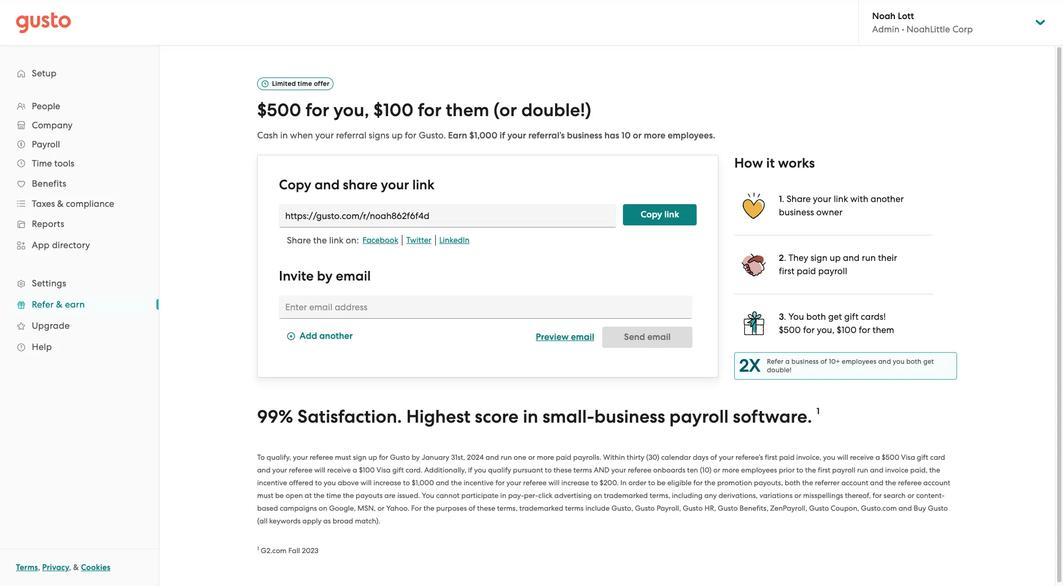 Task type: locate. For each thing, give the bounding box(es) containing it.
1 horizontal spatial increase
[[562, 478, 589, 487]]

2 vertical spatial &
[[73, 563, 79, 572]]

more right 10
[[644, 130, 666, 141]]

will
[[837, 453, 849, 461], [314, 465, 325, 474], [361, 478, 372, 487], [549, 478, 560, 487]]

$500 for you, $100 for them (or double!)
[[257, 99, 591, 121]]

0 horizontal spatial get
[[828, 311, 842, 322]]

0 horizontal spatial sign
[[353, 453, 367, 461]]

1 horizontal spatial these
[[554, 465, 572, 474]]

sign
[[811, 252, 828, 263], [353, 453, 367, 461]]

copy inside button
[[641, 209, 662, 220]]

refer inside "list"
[[32, 299, 54, 310]]

to right offered
[[315, 478, 322, 487]]

share the link on: facebook
[[287, 235, 398, 245]]

1 horizontal spatial a
[[786, 357, 790, 365]]

module__icon___go7vc image
[[287, 332, 295, 341]]

onboards
[[653, 465, 686, 474]]

or
[[633, 130, 642, 141], [528, 453, 535, 461], [714, 465, 721, 474], [795, 491, 802, 499], [908, 491, 915, 499], [378, 504, 385, 512]]

trademarked down in
[[604, 491, 648, 499]]

$500 inside '3 . you both get gift cards! $500 for you, $100 for them'
[[779, 324, 801, 335]]

2 vertical spatial in
[[500, 491, 507, 499]]

of left 10+
[[821, 357, 827, 365]]

1 horizontal spatial another
[[871, 193, 904, 204]]

participate
[[461, 491, 499, 499]]

cards!
[[861, 311, 886, 322]]

in
[[280, 130, 288, 140], [523, 406, 538, 427], [500, 491, 507, 499]]

on up include
[[594, 491, 602, 499]]

earn
[[65, 299, 85, 310]]

gusto right gusto,
[[635, 504, 655, 512]]

paid left the payrolls.
[[556, 453, 572, 461]]

run left their
[[862, 252, 876, 263]]

you up for
[[422, 491, 434, 499]]

incentive up the participate
[[464, 478, 494, 487]]

99%
[[257, 406, 293, 427]]

1 vertical spatial must
[[257, 491, 273, 499]]

0 vertical spatial gift
[[844, 311, 859, 322]]

for
[[306, 99, 329, 121], [418, 99, 442, 121], [405, 130, 417, 140], [803, 324, 815, 335], [859, 324, 871, 335], [379, 453, 388, 461], [496, 478, 505, 487], [694, 478, 703, 487], [873, 491, 882, 499]]

1 vertical spatial email
[[571, 331, 594, 343]]

0 vertical spatial sign
[[811, 252, 828, 263]]

0 horizontal spatial incentive
[[257, 478, 287, 487]]

cash
[[257, 130, 278, 140]]

on:
[[346, 235, 359, 245]]

1 horizontal spatial employees
[[842, 357, 877, 365]]

0 vertical spatial a
[[786, 357, 790, 365]]

3 . you both get gift cards! $500 for you, $100 for them
[[779, 311, 895, 335]]

2 vertical spatial 1
[[257, 545, 259, 552]]

share
[[343, 177, 378, 193]]

on up as
[[319, 504, 327, 512]]

these up advertising
[[554, 465, 572, 474]]

link inside 1 . share your link with another business owner
[[834, 193, 848, 204]]

calendar
[[661, 453, 691, 461]]

0 vertical spatial receive
[[850, 453, 874, 461]]

up inside cash in when your referral signs up for gusto. earn $1,000 if your referral's business has 10 or more employees.
[[392, 130, 403, 140]]

1 for 1 g2.com fall 2023
[[257, 545, 259, 552]]

1 vertical spatial first
[[765, 453, 778, 461]]

0 vertical spatial employees
[[842, 357, 877, 365]]

privacy link
[[42, 563, 69, 572]]

2 horizontal spatial 1
[[817, 406, 820, 417]]

you inside to qualify, your referee must sign up for gusto by january 31st, 2024 and run one or more paid payrolls. within thirty (30) calendar days of your referee's first paid invoice, you will receive a $500 visa gift card and your referee will receive a $100 visa gift card. additionally, if you qualify pursuant to these terms and your referee onboards ten (10) or more employees prior to the first payroll run and invoice paid, the incentive offered to you above will increase to $1,000 and the incentive for your referee will increase to $200. in order to be eligible for the promotion payouts, both the referrer account and the referee account must be open at the time the payouts are issued. you cannot participate in pay-per-click advertising on trademarked terms, including any derivations, variations or misspellings thereof, for search or content- based campaigns on google, msn, or yahoo. for the purposes of these terms, trademarked terms include gusto, gusto payroll, gusto hr, gusto benefits, zenpayroll, gusto coupon, gusto.com and buy gusto (all keywords apply as broad match).
[[422, 491, 434, 499]]

2 vertical spatial $100
[[359, 465, 375, 474]]

2 vertical spatial both
[[785, 478, 801, 487]]

copy for copy and share your link
[[279, 177, 311, 193]]

terms, up the 'payroll,'
[[650, 491, 670, 499]]

$500 inside to qualify, your referee must sign up for gusto by january 31st, 2024 and run one or more paid payrolls. within thirty (30) calendar days of your referee's first paid invoice, you will receive a $500 visa gift card and your referee will receive a $100 visa gift card. additionally, if you qualify pursuant to these terms and your referee onboards ten (10) or more employees prior to the first payroll run and invoice paid, the incentive offered to you above will increase to $1,000 and the incentive for your referee will increase to $200. in order to be eligible for the promotion payouts, both the referrer account and the referee account must be open at the time the payouts are issued. you cannot participate in pay-per-click advertising on trademarked terms, including any derivations, variations or misspellings thereof, for search or content- based campaigns on google, msn, or yahoo. for the purposes of these terms, trademarked terms include gusto, gusto payroll, gusto hr, gusto benefits, zenpayroll, gusto coupon, gusto.com and buy gusto (all keywords apply as broad match).
[[882, 453, 900, 461]]

referee
[[310, 453, 333, 461], [289, 465, 313, 474], [628, 465, 652, 474], [523, 478, 547, 487], [898, 478, 922, 487]]

help link
[[11, 337, 148, 356]]

1 incentive from the left
[[257, 478, 287, 487]]

get inside '3 . you both get gift cards! $500 for you, $100 for them'
[[828, 311, 842, 322]]

first down the "2"
[[779, 266, 795, 276]]

& inside the taxes & compliance dropdown button
[[57, 198, 64, 209]]

both inside to qualify, your referee must sign up for gusto by january 31st, 2024 and run one or more paid payrolls. within thirty (30) calendar days of your referee's first paid invoice, you will receive a $500 visa gift card and your referee will receive a $100 visa gift card. additionally, if you qualify pursuant to these terms and your referee onboards ten (10) or more employees prior to the first payroll run and invoice paid, the incentive offered to you above will increase to $1,000 and the incentive for your referee will increase to $200. in order to be eligible for the promotion payouts, both the referrer account and the referee account must be open at the time the payouts are issued. you cannot participate in pay-per-click advertising on trademarked terms, including any derivations, variations or misspellings thereof, for search or content- based campaigns on google, msn, or yahoo. for the purposes of these terms, trademarked terms include gusto, gusto payroll, gusto hr, gusto benefits, zenpayroll, gusto coupon, gusto.com and buy gusto (all keywords apply as broad match).
[[785, 478, 801, 487]]

3
[[779, 311, 784, 322]]

sign right they
[[811, 252, 828, 263]]

2 horizontal spatial up
[[830, 252, 841, 263]]

0 horizontal spatial copy
[[279, 177, 311, 193]]

payroll inside 2 . they sign up and run their first paid payroll
[[818, 266, 848, 276]]

share up invite
[[287, 235, 311, 245]]

1 vertical spatial share
[[287, 235, 311, 245]]

0 horizontal spatial up
[[368, 453, 377, 461]]

run left one
[[501, 453, 512, 461]]

2x
[[739, 355, 761, 376]]

1 horizontal spatial them
[[873, 324, 895, 335]]

gift up paid,
[[917, 453, 929, 461]]

1 increase from the left
[[374, 478, 401, 487]]

noah lott admin • noahlittle corp
[[872, 11, 973, 34]]

1 horizontal spatial first
[[779, 266, 795, 276]]

1 horizontal spatial more
[[644, 130, 666, 141]]

refer down settings on the left top
[[32, 299, 54, 310]]

up right they
[[830, 252, 841, 263]]

1 inside 1 g2.com fall 2023
[[257, 545, 259, 552]]

a up double!
[[786, 357, 790, 365]]

$1,000 inside to qualify, your referee must sign up for gusto by january 31st, 2024 and run one or more paid payrolls. within thirty (30) calendar days of your referee's first paid invoice, you will receive a $500 visa gift card and your referee will receive a $100 visa gift card. additionally, if you qualify pursuant to these terms and your referee onboards ten (10) or more employees prior to the first payroll run and invoice paid, the incentive offered to you above will increase to $1,000 and the incentive for your referee will increase to $200. in order to be eligible for the promotion payouts, both the referrer account and the referee account must be open at the time the payouts are issued. you cannot participate in pay-per-click advertising on trademarked terms, including any derivations, variations or misspellings thereof, for search or content- based campaigns on google, msn, or yahoo. for the purposes of these terms, trademarked terms include gusto, gusto payroll, gusto hr, gusto benefits, zenpayroll, gusto coupon, gusto.com and buy gusto (all keywords apply as broad match).
[[412, 478, 434, 487]]

0 vertical spatial these
[[554, 465, 572, 474]]

2 horizontal spatial a
[[876, 453, 880, 461]]

2 horizontal spatial more
[[722, 465, 740, 474]]

payroll
[[818, 266, 848, 276], [670, 406, 729, 427], [832, 465, 856, 474]]

refer up double!
[[767, 357, 784, 365]]

$100 inside to qualify, your referee must sign up for gusto by january 31st, 2024 and run one or more paid payrolls. within thirty (30) calendar days of your referee's first paid invoice, you will receive a $500 visa gift card and your referee will receive a $100 visa gift card. additionally, if you qualify pursuant to these terms and your referee onboards ten (10) or more employees prior to the first payroll run and invoice paid, the incentive offered to you above will increase to $1,000 and the incentive for your referee will increase to $200. in order to be eligible for the promotion payouts, both the referrer account and the referee account must be open at the time the payouts are issued. you cannot participate in pay-per-click advertising on trademarked terms, including any derivations, variations or misspellings thereof, for search or content- based campaigns on google, msn, or yahoo. for the purposes of these terms, trademarked terms include gusto, gusto payroll, gusto hr, gusto benefits, zenpayroll, gusto coupon, gusto.com and buy gusto (all keywords apply as broad match).
[[359, 465, 375, 474]]

1 vertical spatial 1
[[817, 406, 820, 417]]

1 vertical spatial sign
[[353, 453, 367, 461]]

incentive up open
[[257, 478, 287, 487]]

email down on:
[[336, 268, 371, 284]]

& left cookies
[[73, 563, 79, 572]]

benefits
[[32, 178, 66, 189]]

$100 up 10+
[[837, 324, 857, 335]]

by up card.
[[412, 453, 420, 461]]

$1,000
[[469, 130, 498, 141], [412, 478, 434, 487]]

up up payouts
[[368, 453, 377, 461]]

1 horizontal spatial share
[[787, 193, 811, 204]]

None field
[[279, 204, 617, 227]]

1 vertical spatial by
[[412, 453, 420, 461]]

share down works
[[787, 193, 811, 204]]

and left their
[[843, 252, 860, 263]]

$100 up signs
[[374, 99, 414, 121]]

0 vertical spatial them
[[446, 99, 489, 121]]

1 vertical spatial $100
[[837, 324, 857, 335]]

1 horizontal spatial time
[[326, 491, 341, 499]]

invoice
[[886, 465, 909, 474]]

them inside '3 . you both get gift cards! $500 for you, $100 for them'
[[873, 324, 895, 335]]

0 horizontal spatial of
[[469, 504, 475, 512]]

0 horizontal spatial you
[[422, 491, 434, 499]]

your down within
[[611, 465, 626, 474]]

preview email button
[[536, 327, 594, 348]]

2 horizontal spatial $500
[[882, 453, 900, 461]]

(10)
[[700, 465, 712, 474]]

, left cookies button
[[69, 563, 71, 572]]

be down onboards
[[657, 478, 666, 487]]

cookies
[[81, 563, 110, 572]]

& right taxes
[[57, 198, 64, 209]]

and left buy
[[899, 504, 912, 512]]

employees.
[[668, 130, 716, 141]]

paid inside 2 . they sign up and run their first paid payroll
[[797, 266, 816, 276]]

sign inside to qualify, your referee must sign up for gusto by january 31st, 2024 and run one or more paid payrolls. within thirty (30) calendar days of your referee's first paid invoice, you will receive a $500 visa gift card and your referee will receive a $100 visa gift card. additionally, if you qualify pursuant to these terms and your referee onboards ten (10) or more employees prior to the first payroll run and invoice paid, the incentive offered to you above will increase to $1,000 and the incentive for your referee will increase to $200. in order to be eligible for the promotion payouts, both the referrer account and the referee account must be open at the time the payouts are issued. you cannot participate in pay-per-click advertising on trademarked terms, including any derivations, variations or misspellings thereof, for search or content- based campaigns on google, msn, or yahoo. for the purposes of these terms, trademarked terms include gusto, gusto payroll, gusto hr, gusto benefits, zenpayroll, gusto coupon, gusto.com and buy gusto (all keywords apply as broad match).
[[353, 453, 367, 461]]

1 horizontal spatial must
[[335, 453, 351, 461]]

0 vertical spatial run
[[862, 252, 876, 263]]

1 horizontal spatial be
[[657, 478, 666, 487]]

payrolls.
[[573, 453, 602, 461]]

them up earn
[[446, 99, 489, 121]]

0 vertical spatial time
[[298, 80, 312, 88]]

2 , from the left
[[69, 563, 71, 572]]

search
[[884, 491, 906, 499]]

& inside refer & earn link
[[56, 299, 63, 310]]

if down the (or
[[500, 130, 505, 141]]

double!)
[[521, 99, 591, 121]]

privacy
[[42, 563, 69, 572]]

upgrade
[[32, 320, 70, 331]]

above
[[338, 478, 359, 487]]

business left the owner
[[779, 207, 814, 217]]

of inside refer a business of 10+ employees and you both get double!
[[821, 357, 827, 365]]

2 account from the left
[[924, 478, 951, 487]]

0 vertical spatial both
[[807, 311, 826, 322]]

an illustration of a heart image
[[741, 192, 767, 219]]

0 horizontal spatial in
[[280, 130, 288, 140]]

refer & earn link
[[11, 295, 148, 314]]

0 horizontal spatial terms,
[[497, 504, 518, 512]]

has
[[605, 130, 619, 141]]

terms down the payrolls.
[[574, 465, 592, 474]]

increase up are
[[374, 478, 401, 487]]

copy and share your link
[[279, 177, 435, 193]]

1 vertical spatial $500
[[779, 324, 801, 335]]

1 vertical spatial refer
[[767, 357, 784, 365]]

1 horizontal spatial sign
[[811, 252, 828, 263]]

. inside 2 . they sign up and run their first paid payroll
[[784, 252, 786, 263]]

. inside 1 . share your link with another business owner
[[782, 193, 785, 204]]

(all
[[257, 516, 268, 525]]

be left open
[[275, 491, 284, 499]]

$1,000 down card.
[[412, 478, 434, 487]]

. inside '3 . you both get gift cards! $500 for you, $100 for them'
[[784, 311, 787, 322]]

1 account from the left
[[842, 478, 869, 487]]

1 horizontal spatial you,
[[817, 324, 835, 335]]

prior
[[779, 465, 795, 474]]

copy for copy link
[[641, 209, 662, 220]]

1 vertical spatial time
[[326, 491, 341, 499]]

in right cash
[[280, 130, 288, 140]]

email right preview
[[571, 331, 594, 343]]

g2.com
[[261, 546, 287, 555]]

1 horizontal spatial up
[[392, 130, 403, 140]]

them down cards!
[[873, 324, 895, 335]]

payroll up '3 . you both get gift cards! $500 for you, $100 for them' at bottom right
[[818, 266, 848, 276]]

0 vertical spatial get
[[828, 311, 842, 322]]

more up pursuant
[[537, 453, 554, 461]]

app directory link
[[11, 235, 148, 255]]

2023
[[302, 546, 319, 555]]

on
[[594, 491, 602, 499], [319, 504, 327, 512]]

1 right "software."
[[817, 406, 820, 417]]

business inside 1 . share your link with another business owner
[[779, 207, 814, 217]]

0 vertical spatial in
[[280, 130, 288, 140]]

both
[[807, 311, 826, 322], [907, 357, 922, 365], [785, 478, 801, 487]]

list
[[0, 97, 159, 357]]

1 horizontal spatial of
[[711, 453, 717, 461]]

, left privacy
[[38, 563, 40, 572]]

0 horizontal spatial refer
[[32, 299, 54, 310]]

setup link
[[11, 64, 148, 83]]

upgrade link
[[11, 316, 148, 335]]

1 horizontal spatial in
[[500, 491, 507, 499]]

admin
[[872, 24, 900, 34]]

gusto.
[[419, 130, 446, 140]]

1 vertical spatial .
[[784, 252, 786, 263]]

1 vertical spatial &
[[56, 299, 63, 310]]

works
[[778, 155, 815, 171]]

0 vertical spatial up
[[392, 130, 403, 140]]

your right when
[[315, 130, 334, 140]]

trademarked
[[604, 491, 648, 499], [520, 504, 563, 512]]

paid up prior
[[779, 453, 795, 461]]

people
[[32, 101, 60, 111]]

first up referrer
[[818, 465, 831, 474]]

another right with
[[871, 193, 904, 204]]

add another
[[300, 331, 353, 342]]

signs
[[369, 130, 390, 140]]

the up cannot
[[451, 478, 462, 487]]

. right an illustration of a heart image
[[782, 193, 785, 204]]

of down the participate
[[469, 504, 475, 512]]

and down to
[[257, 465, 271, 474]]

employees up payouts,
[[741, 465, 777, 474]]

0 horizontal spatial another
[[319, 331, 353, 342]]

preview
[[536, 331, 569, 343]]

& for compliance
[[57, 198, 64, 209]]

. left they
[[784, 252, 786, 263]]

time up google,
[[326, 491, 341, 499]]

run inside 2 . they sign up and run their first paid payroll
[[862, 252, 876, 263]]

1 left g2.com
[[257, 545, 259, 552]]

1 vertical spatial employees
[[741, 465, 777, 474]]

must up based
[[257, 491, 273, 499]]

1 inside 1 . share your link with another business owner
[[779, 193, 782, 205]]

1 vertical spatial you,
[[817, 324, 835, 335]]

if
[[500, 130, 505, 141], [468, 465, 472, 474]]

increase up advertising
[[562, 478, 589, 487]]

of right days
[[711, 453, 717, 461]]

receive up 'above'
[[327, 465, 351, 474]]

thirty
[[627, 453, 645, 461]]

a up the gusto.com on the bottom right
[[876, 453, 880, 461]]

0 vertical spatial refer
[[32, 299, 54, 310]]

you inside '3 . you both get gift cards! $500 for you, $100 for them'
[[789, 311, 804, 322]]

cookies button
[[81, 561, 110, 574]]

0 horizontal spatial both
[[785, 478, 801, 487]]

refer inside refer a business of 10+ employees and you both get double!
[[767, 357, 784, 365]]

and up thereof,
[[870, 478, 884, 487]]

terms , privacy , & cookies
[[16, 563, 110, 572]]

1 horizontal spatial account
[[924, 478, 951, 487]]

as
[[323, 516, 331, 525]]

card
[[930, 453, 945, 461]]

0 horizontal spatial $1,000
[[412, 478, 434, 487]]

up for payrolls.
[[368, 453, 377, 461]]

0 vertical spatial $500
[[257, 99, 301, 121]]

you
[[789, 311, 804, 322], [422, 491, 434, 499]]

and down cards!
[[878, 357, 891, 365]]

Enter email address email field
[[279, 295, 693, 319]]

visa
[[901, 453, 915, 461], [377, 465, 391, 474]]

0 horizontal spatial 1
[[257, 545, 259, 552]]

first
[[779, 266, 795, 276], [765, 453, 778, 461], [818, 465, 831, 474]]

run up thereof,
[[857, 465, 869, 474]]

1 vertical spatial them
[[873, 324, 895, 335]]

for inside cash in when your referral signs up for gusto. earn $1,000 if your referral's business has 10 or more employees.
[[405, 130, 417, 140]]

double!
[[767, 366, 792, 374]]

up for employees.
[[392, 130, 403, 140]]

time left offer
[[298, 80, 312, 88]]

0 horizontal spatial these
[[477, 504, 495, 512]]

facebook button
[[359, 235, 403, 245]]

gusto.com
[[861, 504, 897, 512]]

0 vertical spatial by
[[317, 268, 333, 284]]

1 horizontal spatial visa
[[901, 453, 915, 461]]

1 vertical spatial a
[[876, 453, 880, 461]]

gift inside '3 . you both get gift cards! $500 for you, $100 for them'
[[844, 311, 859, 322]]

0 vertical spatial share
[[787, 193, 811, 204]]

terms down advertising
[[565, 504, 584, 512]]

2 horizontal spatial in
[[523, 406, 538, 427]]

$500 up invoice in the bottom right of the page
[[882, 453, 900, 461]]

1 vertical spatial trademarked
[[520, 504, 563, 512]]

2 vertical spatial .
[[784, 311, 787, 322]]

share inside 1 . share your link with another business owner
[[787, 193, 811, 204]]

receive up thereof,
[[850, 453, 874, 461]]

get inside refer a business of 10+ employees and you both get double!
[[924, 357, 934, 365]]

1 for 1 . share your link with another business owner
[[779, 193, 782, 205]]

1 right an illustration of a heart image
[[779, 193, 782, 205]]

people button
[[11, 97, 148, 116]]

2 vertical spatial up
[[368, 453, 377, 461]]

0 vertical spatial you
[[789, 311, 804, 322]]

. for 2
[[784, 252, 786, 263]]

must up 'above'
[[335, 453, 351, 461]]

1 horizontal spatial 1
[[779, 193, 782, 205]]

0 horizontal spatial you,
[[334, 99, 369, 121]]

copy
[[279, 177, 311, 193], [641, 209, 662, 220]]

taxes
[[32, 198, 55, 209]]

0 horizontal spatial account
[[842, 478, 869, 487]]

by
[[317, 268, 333, 284], [412, 453, 420, 461]]

settings
[[32, 278, 66, 289]]

visa up paid,
[[901, 453, 915, 461]]

0 vertical spatial on
[[594, 491, 602, 499]]

up inside to qualify, your referee must sign up for gusto by january 31st, 2024 and run one or more paid payrolls. within thirty (30) calendar days of your referee's first paid invoice, you will receive a $500 visa gift card and your referee will receive a $100 visa gift card. additionally, if you qualify pursuant to these terms and your referee onboards ten (10) or more employees prior to the first payroll run and invoice paid, the incentive offered to you above will increase to $1,000 and the incentive for your referee will increase to $200. in order to be eligible for the promotion payouts, both the referrer account and the referee account must be open at the time the payouts are issued. you cannot participate in pay-per-click advertising on trademarked terms, including any derivations, variations or misspellings thereof, for search or content- based campaigns on google, msn, or yahoo. for the purposes of these terms, trademarked terms include gusto, gusto payroll, gusto hr, gusto benefits, zenpayroll, gusto coupon, gusto.com and buy gusto (all keywords apply as broad match).
[[368, 453, 377, 461]]

business
[[567, 130, 602, 141], [779, 207, 814, 217], [792, 357, 819, 365], [595, 406, 665, 427]]

1 horizontal spatial trademarked
[[604, 491, 648, 499]]

gift left card.
[[392, 465, 404, 474]]

0 horizontal spatial them
[[446, 99, 489, 121]]

paid down they
[[797, 266, 816, 276]]

visa up are
[[377, 465, 391, 474]]

the left on:
[[313, 235, 327, 245]]

1 horizontal spatial both
[[807, 311, 826, 322]]

1 vertical spatial payroll
[[670, 406, 729, 427]]

2
[[779, 252, 784, 263]]



Task type: describe. For each thing, give the bounding box(es) containing it.
the left referrer
[[802, 478, 813, 487]]

the right for
[[424, 504, 435, 512]]

to
[[257, 453, 265, 461]]

2 vertical spatial more
[[722, 465, 740, 474]]

referee's
[[736, 453, 763, 461]]

0 vertical spatial be
[[657, 478, 666, 487]]

owner
[[817, 207, 843, 217]]

1 vertical spatial in
[[523, 406, 538, 427]]

reports link
[[11, 214, 148, 233]]

0 vertical spatial visa
[[901, 453, 915, 461]]

0 horizontal spatial by
[[317, 268, 333, 284]]

lott
[[898, 11, 914, 22]]

open
[[286, 491, 303, 499]]

eligible
[[668, 478, 692, 487]]

fall
[[288, 546, 300, 555]]

link inside copy link button
[[665, 209, 679, 220]]

refer a business of 10+ employees and you both get double!
[[767, 357, 934, 374]]

add another button
[[287, 327, 353, 348]]

in inside cash in when your referral signs up for gusto. earn $1,000 if your referral's business has 10 or more employees.
[[280, 130, 288, 140]]

0 vertical spatial more
[[644, 130, 666, 141]]

and up qualify
[[486, 453, 499, 461]]

payroll button
[[11, 135, 148, 154]]

terms
[[16, 563, 38, 572]]

business inside refer a business of 10+ employees and you both get double!
[[792, 357, 819, 365]]

2 vertical spatial run
[[857, 465, 869, 474]]

or right "msn,"
[[378, 504, 385, 512]]

0 vertical spatial $100
[[374, 99, 414, 121]]

1 vertical spatial terms,
[[497, 504, 518, 512]]

a inside refer a business of 10+ employees and you both get double!
[[786, 357, 790, 365]]

the down 'above'
[[343, 491, 354, 499]]

referral
[[336, 130, 367, 140]]

business left has
[[567, 130, 602, 141]]

both inside refer a business of 10+ employees and you both get double!
[[907, 357, 922, 365]]

click
[[539, 491, 553, 499]]

you, inside '3 . you both get gift cards! $500 for you, $100 for them'
[[817, 324, 835, 335]]

email inside button
[[571, 331, 594, 343]]

1 , from the left
[[38, 563, 40, 572]]

apply
[[302, 516, 322, 525]]

(or
[[494, 99, 517, 121]]

include
[[586, 504, 610, 512]]

per-
[[524, 491, 539, 499]]

one
[[514, 453, 527, 461]]

when
[[290, 130, 313, 140]]

your up pay-
[[507, 478, 521, 487]]

buy
[[914, 504, 926, 512]]

to right order on the right bottom
[[648, 478, 655, 487]]

first inside 2 . they sign up and run their first paid payroll
[[779, 266, 795, 276]]

gusto down 'content-'
[[928, 504, 948, 512]]

the down invoice,
[[805, 465, 816, 474]]

january
[[422, 453, 449, 461]]

(30)
[[646, 453, 660, 461]]

coupon,
[[831, 504, 859, 512]]

1 vertical spatial terms
[[565, 504, 584, 512]]

and down additionally, at bottom
[[436, 478, 449, 487]]

0 horizontal spatial first
[[765, 453, 778, 461]]

by inside to qualify, your referee must sign up for gusto by january 31st, 2024 and run one or more paid payrolls. within thirty (30) calendar days of your referee's first paid invoice, you will receive a $500 visa gift card and your referee will receive a $100 visa gift card. additionally, if you qualify pursuant to these terms and your referee onboards ten (10) or more employees prior to the first payroll run and invoice paid, the incentive offered to you above will increase to $1,000 and the incentive for your referee will increase to $200. in order to be eligible for the promotion payouts, both the referrer account and the referee account must be open at the time the payouts are issued. you cannot participate in pay-per-click advertising on trademarked terms, including any derivations, variations or misspellings thereof, for search or content- based campaigns on google, msn, or yahoo. for the purposes of these terms, trademarked terms include gusto, gusto payroll, gusto hr, gusto benefits, zenpayroll, gusto coupon, gusto.com and buy gusto (all keywords apply as broad match).
[[412, 453, 420, 461]]

and inside refer a business of 10+ employees and you both get double!
[[878, 357, 891, 365]]

2 horizontal spatial first
[[818, 465, 831, 474]]

the up the search
[[886, 478, 896, 487]]

2 horizontal spatial gift
[[917, 453, 929, 461]]

purposes
[[436, 504, 467, 512]]

based
[[257, 504, 278, 512]]

referral's
[[528, 130, 565, 141]]

0 horizontal spatial a
[[353, 465, 357, 474]]

to up the issued.
[[403, 478, 410, 487]]

variations
[[760, 491, 793, 499]]

employees inside refer a business of 10+ employees and you both get double!
[[842, 357, 877, 365]]

they
[[789, 252, 809, 263]]

an illustration of a handshake image
[[741, 251, 767, 278]]

time
[[32, 158, 52, 169]]

days
[[693, 453, 709, 461]]

2024
[[467, 453, 484, 461]]

0 horizontal spatial $500
[[257, 99, 301, 121]]

refer for refer a business of 10+ employees and you both get double!
[[767, 357, 784, 365]]

2 vertical spatial gift
[[392, 465, 404, 474]]

business up thirty
[[595, 406, 665, 427]]

offered
[[289, 478, 313, 487]]

0 horizontal spatial be
[[275, 491, 284, 499]]

facebook
[[363, 235, 398, 245]]

gusto down including
[[683, 504, 703, 512]]

your down the (or
[[508, 130, 526, 141]]

the right at
[[314, 491, 325, 499]]

sign inside 2 . they sign up and run their first paid payroll
[[811, 252, 828, 263]]

content-
[[916, 491, 945, 499]]

gusto up card.
[[390, 453, 410, 461]]

gusto down derivations,
[[718, 504, 738, 512]]

1 vertical spatial of
[[711, 453, 717, 461]]

the down card
[[930, 465, 941, 474]]

linkedin button
[[436, 235, 473, 245]]

compliance
[[66, 198, 114, 209]]

2 vertical spatial of
[[469, 504, 475, 512]]

an illustration of a gift image
[[741, 310, 767, 336]]

order
[[629, 478, 647, 487]]

2x list
[[735, 176, 957, 380]]

0 horizontal spatial time
[[298, 80, 312, 88]]

another inside button
[[319, 331, 353, 342]]

0 horizontal spatial email
[[336, 268, 371, 284]]

. for 1
[[782, 193, 785, 204]]

or right (10)
[[714, 465, 721, 474]]

1 horizontal spatial paid
[[779, 453, 795, 461]]

if inside to qualify, your referee must sign up for gusto by january 31st, 2024 and run one or more paid payrolls. within thirty (30) calendar days of your referee's first paid invoice, you will receive a $500 visa gift card and your referee will receive a $100 visa gift card. additionally, if you qualify pursuant to these terms and your referee onboards ten (10) or more employees prior to the first payroll run and invoice paid, the incentive offered to you above will increase to $1,000 and the incentive for your referee will increase to $200. in order to be eligible for the promotion payouts, both the referrer account and the referee account must be open at the time the payouts are issued. you cannot participate in pay-per-click advertising on trademarked terms, including any derivations, variations or misspellings thereof, for search or content- based campaigns on google, msn, or yahoo. for the purposes of these terms, trademarked terms include gusto, gusto payroll, gusto hr, gusto benefits, zenpayroll, gusto coupon, gusto.com and buy gusto (all keywords apply as broad match).
[[468, 465, 472, 474]]

1 horizontal spatial on
[[594, 491, 602, 499]]

hr,
[[705, 504, 716, 512]]

to right pursuant
[[545, 465, 552, 474]]

corp
[[953, 24, 973, 34]]

copy link button
[[623, 204, 697, 225]]

1 horizontal spatial $1,000
[[469, 130, 498, 141]]

with
[[851, 193, 869, 204]]

0 vertical spatial must
[[335, 453, 351, 461]]

0 horizontal spatial trademarked
[[520, 504, 563, 512]]

or up zenpayroll,
[[795, 491, 802, 499]]

0 horizontal spatial paid
[[556, 453, 572, 461]]

gusto down misspellings
[[809, 504, 829, 512]]

pursuant
[[513, 465, 543, 474]]

and inside 2 . they sign up and run their first paid payroll
[[843, 252, 860, 263]]

additionally,
[[424, 465, 466, 474]]

taxes & compliance button
[[11, 194, 148, 213]]

gusto navigation element
[[0, 46, 159, 374]]

refer for refer & earn
[[32, 299, 54, 310]]

their
[[878, 252, 897, 263]]

company
[[32, 120, 73, 130]]

0 horizontal spatial must
[[257, 491, 273, 499]]

tools
[[54, 158, 74, 169]]

highest
[[406, 406, 471, 427]]

zenpayroll,
[[770, 504, 808, 512]]

0 vertical spatial you,
[[334, 99, 369, 121]]

both inside '3 . you both get gift cards! $500 for you, $100 for them'
[[807, 311, 826, 322]]

msn,
[[358, 504, 376, 512]]

google,
[[329, 504, 356, 512]]

your left referee's
[[719, 453, 734, 461]]

benefits link
[[11, 174, 148, 193]]

to right prior
[[797, 465, 804, 474]]

and left invoice in the bottom right of the page
[[870, 465, 884, 474]]

up inside 2 . they sign up and run their first paid payroll
[[830, 252, 841, 263]]

employees inside to qualify, your referee must sign up for gusto by january 31st, 2024 and run one or more paid payrolls. within thirty (30) calendar days of your referee's first paid invoice, you will receive a $500 visa gift card and your referee will receive a $100 visa gift card. additionally, if you qualify pursuant to these terms and your referee onboards ten (10) or more employees prior to the first payroll run and invoice paid, the incentive offered to you above will increase to $1,000 and the incentive for your referee will increase to $200. in order to be eligible for the promotion payouts, both the referrer account and the referee account must be open at the time the payouts are issued. you cannot participate in pay-per-click advertising on trademarked terms, including any derivations, variations or misspellings thereof, for search or content- based campaigns on google, msn, or yahoo. for the purposes of these terms, trademarked terms include gusto, gusto payroll, gusto hr, gusto benefits, zenpayroll, gusto coupon, gusto.com and buy gusto (all keywords apply as broad match).
[[741, 465, 777, 474]]

your down the qualify,
[[272, 465, 287, 474]]

your inside cash in when your referral signs up for gusto. earn $1,000 if your referral's business has 10 or more employees.
[[315, 130, 334, 140]]

your right 'share'
[[381, 177, 409, 193]]

2 . they sign up and run their first paid payroll
[[779, 252, 897, 276]]

and
[[594, 465, 610, 474]]

twitter button
[[403, 235, 436, 245]]

2 incentive from the left
[[464, 478, 494, 487]]

settings link
[[11, 274, 148, 293]]

or up buy
[[908, 491, 915, 499]]

$200.
[[600, 478, 619, 487]]

app directory
[[32, 240, 90, 250]]

1 vertical spatial run
[[501, 453, 512, 461]]

home image
[[16, 12, 71, 33]]

keywords
[[269, 516, 301, 525]]

or right one
[[528, 453, 535, 461]]

payroll
[[32, 139, 60, 150]]

your right the qualify,
[[293, 453, 308, 461]]

copy link
[[641, 209, 679, 220]]

it
[[767, 155, 775, 171]]

time inside to qualify, your referee must sign up for gusto by january 31st, 2024 and run one or more paid payrolls. within thirty (30) calendar days of your referee's first paid invoice, you will receive a $500 visa gift card and your referee will receive a $100 visa gift card. additionally, if you qualify pursuant to these terms and your referee onboards ten (10) or more employees prior to the first payroll run and invoice paid, the incentive offered to you above will increase to $1,000 and the incentive for your referee will increase to $200. in order to be eligible for the promotion payouts, both the referrer account and the referee account must be open at the time the payouts are issued. you cannot participate in pay-per-click advertising on trademarked terms, including any derivations, variations or misspellings thereof, for search or content- based campaigns on google, msn, or yahoo. for the purposes of these terms, trademarked terms include gusto, gusto payroll, gusto hr, gusto benefits, zenpayroll, gusto coupon, gusto.com and buy gusto (all keywords apply as broad match).
[[326, 491, 341, 499]]

are
[[385, 491, 396, 499]]

1 horizontal spatial terms,
[[650, 491, 670, 499]]

1 vertical spatial more
[[537, 453, 554, 461]]

another inside 1 . share your link with another business owner
[[871, 193, 904, 204]]

invoice,
[[797, 453, 822, 461]]

ten
[[687, 465, 698, 474]]

benefits,
[[740, 504, 769, 512]]

1 vertical spatial visa
[[377, 465, 391, 474]]

you inside refer a business of 10+ employees and you both get double!
[[893, 357, 905, 365]]

1 vertical spatial on
[[319, 504, 327, 512]]

the up any
[[705, 478, 716, 487]]

1 horizontal spatial if
[[500, 130, 505, 141]]

1 inside 99% satisfaction. highest score in small-business payroll software. 1
[[817, 406, 820, 417]]

gusto,
[[612, 504, 633, 512]]

in inside to qualify, your referee must sign up for gusto by january 31st, 2024 and run one or more paid payrolls. within thirty (30) calendar days of your referee's first paid invoice, you will receive a $500 visa gift card and your referee will receive a $100 visa gift card. additionally, if you qualify pursuant to these terms and your referee onboards ten (10) or more employees prior to the first payroll run and invoice paid, the incentive offered to you above will increase to $1,000 and the incentive for your referee will increase to $200. in order to be eligible for the promotion payouts, both the referrer account and the referee account must be open at the time the payouts are issued. you cannot participate in pay-per-click advertising on trademarked terms, including any derivations, variations or misspellings thereof, for search or content- based campaigns on google, msn, or yahoo. for the purposes of these terms, trademarked terms include gusto, gusto payroll, gusto hr, gusto benefits, zenpayroll, gusto coupon, gusto.com and buy gusto (all keywords apply as broad match).
[[500, 491, 507, 499]]

2 increase from the left
[[562, 478, 589, 487]]

list containing people
[[0, 97, 159, 357]]

invite
[[279, 268, 314, 284]]

noahlittle
[[907, 24, 951, 34]]

for
[[411, 504, 422, 512]]

directory
[[52, 240, 90, 250]]

or right 10
[[633, 130, 642, 141]]

your inside 1 . share your link with another business owner
[[813, 193, 832, 204]]

refer & earn
[[32, 299, 85, 310]]

how
[[735, 155, 763, 171]]

payroll,
[[657, 504, 681, 512]]

derivations,
[[719, 491, 758, 499]]

pay-
[[508, 491, 524, 499]]

99% satisfaction. highest score in small-business payroll software. 1
[[257, 406, 820, 427]]

and left 'share'
[[315, 177, 340, 193]]

1 horizontal spatial receive
[[850, 453, 874, 461]]

payroll inside to qualify, your referee must sign up for gusto by january 31st, 2024 and run one or more paid payrolls. within thirty (30) calendar days of your referee's first paid invoice, you will receive a $500 visa gift card and your referee will receive a $100 visa gift card. additionally, if you qualify pursuant to these terms and your referee onboards ten (10) or more employees prior to the first payroll run and invoice paid, the incentive offered to you above will increase to $1,000 and the incentive for your referee will increase to $200. in order to be eligible for the promotion payouts, both the referrer account and the referee account must be open at the time the payouts are issued. you cannot participate in pay-per-click advertising on trademarked terms, including any derivations, variations or misspellings thereof, for search or content- based campaigns on google, msn, or yahoo. for the purposes of these terms, trademarked terms include gusto, gusto payroll, gusto hr, gusto benefits, zenpayroll, gusto coupon, gusto.com and buy gusto (all keywords apply as broad match).
[[832, 465, 856, 474]]

cannot
[[436, 491, 460, 499]]

limited
[[272, 80, 296, 88]]

$100 inside '3 . you both get gift cards! $500 for you, $100 for them'
[[837, 324, 857, 335]]

1 vertical spatial receive
[[327, 465, 351, 474]]

& for earn
[[56, 299, 63, 310]]

to down and
[[591, 478, 598, 487]]

0 vertical spatial terms
[[574, 465, 592, 474]]



Task type: vqa. For each thing, say whether or not it's contained in the screenshot.
What
no



